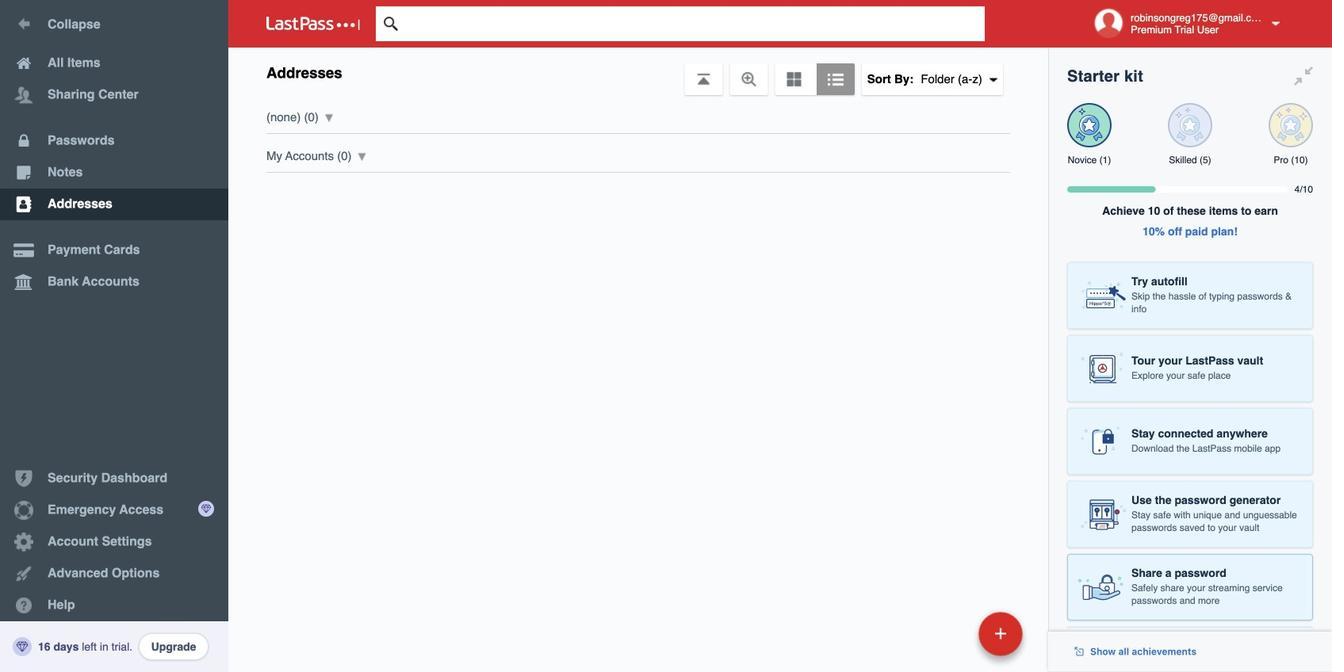 Task type: describe. For each thing, give the bounding box(es) containing it.
lastpass image
[[266, 17, 360, 31]]

main navigation navigation
[[0, 0, 228, 673]]



Task type: locate. For each thing, give the bounding box(es) containing it.
new item navigation
[[870, 607, 1033, 673]]

new item element
[[870, 611, 1029, 657]]

Search search field
[[376, 6, 1010, 41]]

search my vault text field
[[376, 6, 1010, 41]]

vault options navigation
[[228, 48, 1048, 95]]



Task type: vqa. For each thing, say whether or not it's contained in the screenshot.
dialog
no



